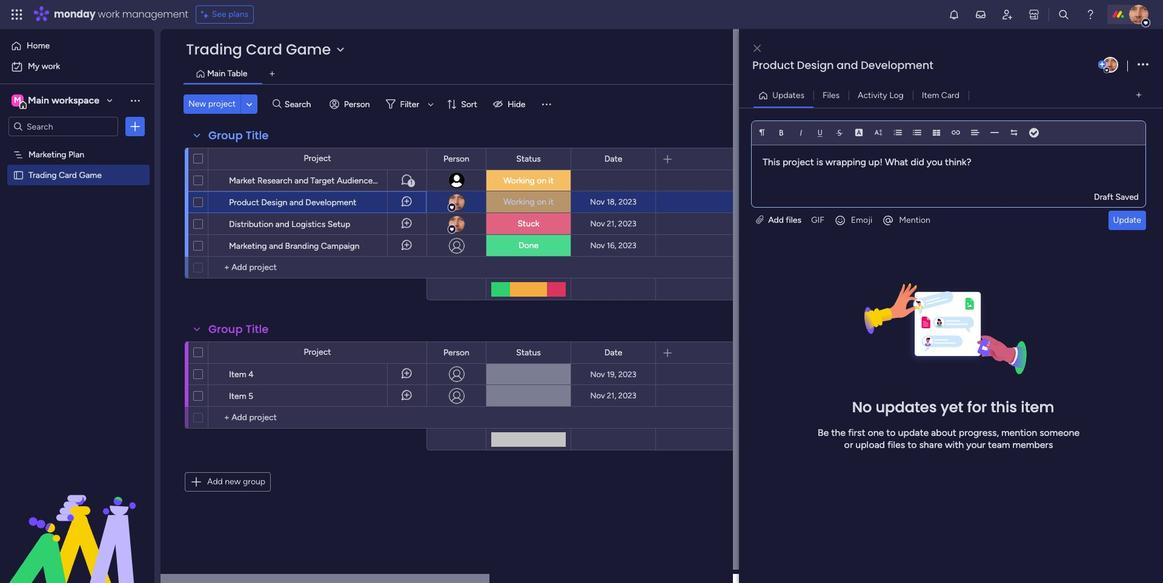 Task type: locate. For each thing, give the bounding box(es) containing it.
1 21, from the top
[[607, 219, 617, 228]]

main right workspace icon
[[28, 95, 49, 106]]

this
[[991, 397, 1017, 417]]

group title for first person field
[[208, 128, 269, 143]]

status for first person field from the bottom status field
[[516, 348, 541, 358]]

emoji
[[851, 215, 873, 225]]

0 vertical spatial date
[[605, 154, 623, 164]]

2023 up nov 16, 2023
[[618, 219, 637, 228]]

link image
[[952, 128, 960, 137]]

item 4
[[229, 370, 254, 380]]

0 vertical spatial game
[[286, 39, 331, 59]]

0 vertical spatial working on it
[[503, 175, 554, 186]]

files
[[823, 90, 840, 100]]

1 vertical spatial working on it
[[503, 197, 554, 207]]

add new group button
[[185, 473, 271, 492]]

0 vertical spatial project
[[304, 153, 331, 164]]

main table tab list
[[184, 64, 1139, 84]]

add inside "button"
[[207, 477, 223, 487]]

1 vertical spatial on
[[537, 197, 547, 207]]

m
[[14, 95, 21, 105]]

angle down image
[[246, 100, 252, 109]]

project inside button
[[208, 99, 236, 109]]

see
[[212, 9, 226, 19]]

add files
[[766, 215, 802, 225]]

close image
[[754, 44, 761, 53]]

monday work management
[[54, 7, 188, 21]]

my
[[28, 61, 40, 72]]

0 vertical spatial on
[[537, 175, 547, 186]]

1 vertical spatial options image
[[129, 121, 141, 133]]

trading card game down marketing plan at the top left of the page
[[28, 170, 102, 180]]

dapulse attachment image
[[756, 215, 764, 225]]

0 vertical spatial working
[[503, 175, 535, 186]]

1 vertical spatial working
[[503, 197, 535, 207]]

2 status field from the top
[[513, 346, 544, 360]]

list box
[[0, 141, 155, 349]]

Product Design and Development field
[[750, 58, 1096, 73]]

nov left 16,
[[590, 241, 605, 250]]

underline image
[[816, 128, 825, 137]]

did
[[911, 156, 925, 168]]

nov 21, 2023 down 'nov 19, 2023'
[[590, 391, 637, 401]]

audience
[[337, 176, 373, 186]]

21,
[[607, 219, 617, 228], [607, 391, 617, 401]]

1 group title field from the top
[[205, 128, 272, 144]]

1 vertical spatial group title field
[[205, 322, 272, 338]]

item for item card
[[922, 90, 939, 100]]

1 horizontal spatial product
[[753, 58, 794, 73]]

date field up 'nov 19, 2023'
[[602, 346, 626, 360]]

0 vertical spatial design
[[797, 58, 834, 73]]

0 vertical spatial group
[[208, 128, 243, 143]]

1 horizontal spatial development
[[861, 58, 934, 73]]

group title field up the item 4
[[205, 322, 272, 338]]

0 horizontal spatial card
[[59, 170, 77, 180]]

1 vertical spatial date field
[[602, 346, 626, 360]]

0 horizontal spatial marketing
[[28, 149, 66, 159]]

1 date field from the top
[[602, 152, 626, 166]]

0 vertical spatial item
[[922, 90, 939, 100]]

2 + add project text field from the top
[[215, 411, 421, 425]]

Date field
[[602, 152, 626, 166], [602, 346, 626, 360]]

to down update
[[908, 439, 917, 451]]

product down close icon
[[753, 58, 794, 73]]

nov down nov 18, 2023
[[590, 219, 605, 228]]

0 horizontal spatial work
[[42, 61, 60, 72]]

trading up the main table
[[186, 39, 242, 59]]

1 vertical spatial person
[[444, 154, 470, 164]]

1 status field from the top
[[513, 152, 544, 166]]

2 21, from the top
[[607, 391, 617, 401]]

new project
[[188, 99, 236, 109]]

+ Add project text field
[[215, 261, 421, 275], [215, 411, 421, 425]]

0 vertical spatial nov 21, 2023
[[590, 219, 637, 228]]

status
[[516, 154, 541, 164], [516, 348, 541, 358]]

1 vertical spatial it
[[549, 197, 554, 207]]

0 horizontal spatial to
[[887, 427, 896, 439]]

mention
[[1002, 427, 1038, 439]]

0 vertical spatial date field
[[602, 152, 626, 166]]

bold image
[[777, 128, 786, 137]]

1 group from the top
[[208, 128, 243, 143]]

1 vertical spatial main
[[28, 95, 49, 106]]

1 horizontal spatial game
[[286, 39, 331, 59]]

someone
[[1040, 427, 1080, 439]]

0 horizontal spatial trading card game
[[28, 170, 102, 180]]

it
[[549, 175, 554, 186], [549, 197, 554, 207]]

no updates yet for this item
[[852, 397, 1055, 417]]

project right new
[[208, 99, 236, 109]]

0 horizontal spatial trading
[[28, 170, 57, 180]]

0 vertical spatial status
[[516, 154, 541, 164]]

lottie animation image
[[0, 461, 155, 584]]

date for first person field from the bottom
[[605, 348, 623, 358]]

updates
[[876, 397, 937, 417]]

0 vertical spatial main
[[207, 68, 225, 79]]

marketing
[[28, 149, 66, 159], [229, 241, 267, 251]]

item
[[922, 90, 939, 100], [229, 370, 246, 380], [229, 391, 246, 402]]

add
[[768, 215, 784, 225], [207, 477, 223, 487]]

trading card game up add view icon
[[186, 39, 331, 59]]

add left 'new'
[[207, 477, 223, 487]]

line image
[[991, 128, 999, 137]]

new
[[188, 99, 206, 109]]

list box containing marketing plan
[[0, 141, 155, 349]]

1
[[410, 179, 413, 187]]

activity log button
[[849, 86, 913, 105]]

2 date field from the top
[[602, 346, 626, 360]]

0 vertical spatial 21,
[[607, 219, 617, 228]]

2 working from the top
[[503, 197, 535, 207]]

1 vertical spatial group
[[208, 322, 243, 337]]

nov 21, 2023
[[590, 219, 637, 228], [590, 391, 637, 401]]

2 vertical spatial person
[[444, 348, 470, 358]]

0 horizontal spatial add
[[207, 477, 223, 487]]

options image up add view image
[[1138, 57, 1149, 73]]

item down product design and development field
[[922, 90, 939, 100]]

1 vertical spatial item
[[229, 370, 246, 380]]

4 nov from the top
[[590, 370, 605, 379]]

0 vertical spatial work
[[98, 7, 120, 21]]

nov left 18,
[[590, 198, 605, 207]]

2 nov from the top
[[590, 219, 605, 228]]

Status field
[[513, 152, 544, 166], [513, 346, 544, 360]]

project left is
[[783, 156, 814, 168]]

2 project from the top
[[304, 347, 331, 358]]

public board image
[[13, 169, 24, 181]]

0 vertical spatial group title field
[[205, 128, 272, 144]]

0 vertical spatial add
[[768, 215, 784, 225]]

item inside "button"
[[922, 90, 939, 100]]

italic image
[[797, 128, 805, 137]]

0 vertical spatial files
[[786, 215, 802, 225]]

0 vertical spatial product design and development
[[753, 58, 934, 73]]

design down research
[[261, 198, 287, 208]]

1 vertical spatial project
[[783, 156, 814, 168]]

group down new project button
[[208, 128, 243, 143]]

date up 'nov 19, 2023'
[[605, 348, 623, 358]]

main left table
[[207, 68, 225, 79]]

0 vertical spatial options image
[[1138, 57, 1149, 73]]

1 horizontal spatial add
[[768, 215, 784, 225]]

0 horizontal spatial product
[[229, 198, 259, 208]]

1 it from the top
[[549, 175, 554, 186]]

mention
[[899, 215, 931, 225]]

0 horizontal spatial development
[[306, 198, 356, 208]]

group title up the item 4
[[208, 322, 269, 337]]

marketing down distribution
[[229, 241, 267, 251]]

2023 right '19,'
[[618, 370, 637, 379]]

options image down "workspace options" image
[[129, 121, 141, 133]]

person for first person field from the bottom
[[444, 348, 470, 358]]

2 2023 from the top
[[618, 219, 637, 228]]

card up link icon
[[942, 90, 960, 100]]

1 horizontal spatial options image
[[1138, 57, 1149, 73]]

game up search field at left top
[[286, 39, 331, 59]]

text color image
[[855, 128, 863, 137]]

5
[[248, 391, 253, 402]]

0 vertical spatial development
[[861, 58, 934, 73]]

with
[[945, 439, 964, 451]]

options image
[[1138, 57, 1149, 73], [129, 121, 141, 133]]

title down angle down 'icon'
[[246, 128, 269, 143]]

to
[[887, 427, 896, 439], [908, 439, 917, 451]]

1 title from the top
[[246, 128, 269, 143]]

1 vertical spatial title
[[246, 322, 269, 337]]

main inside button
[[207, 68, 225, 79]]

product design and development
[[753, 58, 934, 73], [229, 198, 356, 208]]

1 horizontal spatial marketing
[[229, 241, 267, 251]]

item for item 4
[[229, 370, 246, 380]]

card up add view icon
[[246, 39, 282, 59]]

updates
[[773, 90, 805, 100]]

workspace
[[51, 95, 99, 106]]

main inside workspace selection element
[[28, 95, 49, 106]]

update feed image
[[975, 8, 987, 21]]

logistics
[[292, 219, 326, 230]]

mention button
[[878, 211, 936, 230]]

1 horizontal spatial to
[[908, 439, 917, 451]]

first
[[848, 427, 866, 439]]

group up the item 4
[[208, 322, 243, 337]]

workspace image
[[12, 94, 24, 107]]

1 group title from the top
[[208, 128, 269, 143]]

1 horizontal spatial project
[[783, 156, 814, 168]]

work right monday
[[98, 7, 120, 21]]

add new group
[[207, 477, 265, 487]]

date field up nov 18, 2023
[[602, 152, 626, 166]]

1 horizontal spatial product design and development
[[753, 58, 934, 73]]

0 horizontal spatial options image
[[129, 121, 141, 133]]

2 it from the top
[[549, 197, 554, 207]]

2023 down 'nov 19, 2023'
[[618, 391, 637, 401]]

21, down '19,'
[[607, 391, 617, 401]]

1 date from the top
[[605, 154, 623, 164]]

0 vertical spatial to
[[887, 427, 896, 439]]

0 vertical spatial person field
[[441, 152, 473, 166]]

see plans button
[[196, 5, 254, 24]]

2 date from the top
[[605, 348, 623, 358]]

draft saved
[[1094, 192, 1139, 202]]

work inside option
[[42, 61, 60, 72]]

game down plan
[[79, 170, 102, 180]]

files left gif
[[786, 215, 802, 225]]

size image
[[874, 128, 883, 137]]

0 vertical spatial person
[[344, 99, 370, 109]]

design up files
[[797, 58, 834, 73]]

0 vertical spatial title
[[246, 128, 269, 143]]

to right one
[[887, 427, 896, 439]]

title
[[246, 128, 269, 143], [246, 322, 269, 337]]

product design and development up files
[[753, 58, 934, 73]]

group title down angle down 'icon'
[[208, 128, 269, 143]]

item left "4"
[[229, 370, 246, 380]]

item
[[1021, 397, 1055, 417]]

3 nov from the top
[[590, 241, 605, 250]]

0 vertical spatial group title
[[208, 128, 269, 143]]

2 horizontal spatial card
[[942, 90, 960, 100]]

item left the 5
[[229, 391, 246, 402]]

1 vertical spatial person field
[[441, 346, 473, 360]]

Group Title field
[[205, 128, 272, 144], [205, 322, 272, 338]]

design
[[797, 58, 834, 73], [261, 198, 287, 208]]

0 vertical spatial status field
[[513, 152, 544, 166]]

members
[[1013, 439, 1053, 451]]

0 horizontal spatial files
[[786, 215, 802, 225]]

item 5
[[229, 391, 253, 402]]

work right my
[[42, 61, 60, 72]]

strikethrough image
[[836, 128, 844, 137]]

and up files
[[837, 58, 858, 73]]

date
[[605, 154, 623, 164], [605, 348, 623, 358]]

main table
[[207, 68, 247, 79]]

1 vertical spatial 21,
[[607, 391, 617, 401]]

2023 right 18,
[[619, 198, 637, 207]]

0 vertical spatial marketing
[[28, 149, 66, 159]]

and
[[837, 58, 858, 73], [294, 176, 309, 186], [289, 198, 304, 208], [275, 219, 289, 230], [269, 241, 283, 251]]

add right dapulse attachment image
[[768, 215, 784, 225]]

1 vertical spatial card
[[942, 90, 960, 100]]

1 vertical spatial status
[[516, 348, 541, 358]]

nov 21, 2023 up nov 16, 2023
[[590, 219, 637, 228]]

0 horizontal spatial main
[[28, 95, 49, 106]]

2 group from the top
[[208, 322, 243, 337]]

1 vertical spatial + add project text field
[[215, 411, 421, 425]]

main for main table
[[207, 68, 225, 79]]

1 horizontal spatial trading card game
[[186, 39, 331, 59]]

work
[[98, 7, 120, 21], [42, 61, 60, 72]]

tab
[[263, 64, 282, 84]]

0 horizontal spatial design
[[261, 198, 287, 208]]

and up marketing and branding campaign
[[275, 219, 289, 230]]

1 vertical spatial product design and development
[[229, 198, 356, 208]]

card inside item card "button"
[[942, 90, 960, 100]]

my work link
[[7, 57, 147, 76]]

1 button
[[387, 170, 427, 191]]

2 working on it from the top
[[503, 197, 554, 207]]

1 vertical spatial trading
[[28, 170, 57, 180]]

1 horizontal spatial files
[[888, 439, 905, 451]]

one
[[868, 427, 884, 439]]

0 horizontal spatial game
[[79, 170, 102, 180]]

project
[[304, 153, 331, 164], [304, 347, 331, 358]]

add view image
[[270, 69, 275, 78]]

1 status from the top
[[516, 154, 541, 164]]

title up "4"
[[246, 322, 269, 337]]

2 group title from the top
[[208, 322, 269, 337]]

trading right public board image
[[28, 170, 57, 180]]

marketing plan
[[28, 149, 84, 159]]

1 vertical spatial development
[[306, 198, 356, 208]]

marketing inside list box
[[28, 149, 66, 159]]

arrow down image
[[424, 97, 438, 111]]

workspace options image
[[129, 94, 141, 106]]

marketing for marketing and branding campaign
[[229, 241, 267, 251]]

0 vertical spatial + add project text field
[[215, 261, 421, 275]]

project
[[208, 99, 236, 109], [783, 156, 814, 168]]

1 vertical spatial project
[[304, 347, 331, 358]]

item for item 5
[[229, 391, 246, 402]]

1 horizontal spatial design
[[797, 58, 834, 73]]

distribution
[[229, 219, 273, 230]]

log
[[890, 90, 904, 100]]

0 vertical spatial product
[[753, 58, 794, 73]]

1 vertical spatial status field
[[513, 346, 544, 360]]

nov left '19,'
[[590, 370, 605, 379]]

be the first one to update about progress, mention someone or upload files to share with your team members
[[818, 427, 1080, 451]]

option
[[0, 143, 155, 146]]

2 vertical spatial card
[[59, 170, 77, 180]]

see plans
[[212, 9, 249, 19]]

progress,
[[959, 427, 999, 439]]

on
[[537, 175, 547, 186], [537, 197, 547, 207]]

1 on from the top
[[537, 175, 547, 186]]

4 2023 from the top
[[618, 370, 637, 379]]

1 vertical spatial add
[[207, 477, 223, 487]]

21, up 16,
[[607, 219, 617, 228]]

title for first person field
[[246, 128, 269, 143]]

branding
[[285, 241, 319, 251]]

marketing left plan
[[28, 149, 66, 159]]

product design and development up distribution and logistics setup
[[229, 198, 356, 208]]

marketing for marketing plan
[[28, 149, 66, 159]]

1 horizontal spatial card
[[246, 39, 282, 59]]

2 status from the top
[[516, 348, 541, 358]]

development inside field
[[861, 58, 934, 73]]

1 vertical spatial marketing
[[229, 241, 267, 251]]

0 horizontal spatial product design and development
[[229, 198, 356, 208]]

group title field down angle down 'icon'
[[205, 128, 272, 144]]

1 vertical spatial to
[[908, 439, 917, 451]]

you
[[927, 156, 943, 168]]

2023 right 16,
[[618, 241, 637, 250]]

nov down 'nov 19, 2023'
[[590, 391, 605, 401]]

2023
[[619, 198, 637, 207], [618, 219, 637, 228], [618, 241, 637, 250], [618, 370, 637, 379], [618, 391, 637, 401]]

date up nov 18, 2023
[[605, 154, 623, 164]]

files
[[786, 215, 802, 225], [888, 439, 905, 451]]

development up log
[[861, 58, 934, 73]]

game
[[286, 39, 331, 59], [79, 170, 102, 180]]

2 title from the top
[[246, 322, 269, 337]]

1 vertical spatial nov 21, 2023
[[590, 391, 637, 401]]

1. numbers image
[[894, 128, 902, 137]]

1 project from the top
[[304, 153, 331, 164]]

0 vertical spatial trading
[[186, 39, 242, 59]]

card
[[246, 39, 282, 59], [942, 90, 960, 100], [59, 170, 77, 180]]

files down update
[[888, 439, 905, 451]]

1 vertical spatial date
[[605, 348, 623, 358]]

add view image
[[1137, 91, 1142, 100]]

0 vertical spatial project
[[208, 99, 236, 109]]

0 horizontal spatial project
[[208, 99, 236, 109]]

product down market
[[229, 198, 259, 208]]

2 vertical spatial item
[[229, 391, 246, 402]]

1 vertical spatial files
[[888, 439, 905, 451]]

work for my
[[42, 61, 60, 72]]

menu image
[[540, 98, 552, 110]]

0 vertical spatial card
[[246, 39, 282, 59]]

1 vertical spatial trading card game
[[28, 170, 102, 180]]

2 group title field from the top
[[205, 322, 272, 338]]

1 vertical spatial group title
[[208, 322, 269, 337]]

yet
[[941, 397, 964, 417]]

2 person field from the top
[[441, 346, 473, 360]]

card for trading card game button
[[246, 39, 282, 59]]

home
[[27, 41, 50, 51]]

1 horizontal spatial work
[[98, 7, 120, 21]]

Person field
[[441, 152, 473, 166], [441, 346, 473, 360]]

my work option
[[7, 57, 147, 76]]

card down plan
[[59, 170, 77, 180]]

development up setup
[[306, 198, 356, 208]]

status field for first person field from the bottom
[[513, 346, 544, 360]]

work for monday
[[98, 7, 120, 21]]



Task type: vqa. For each thing, say whether or not it's contained in the screenshot.
Status to the bottom
yes



Task type: describe. For each thing, give the bounding box(es) containing it.
market
[[229, 176, 255, 186]]

1 working from the top
[[503, 175, 535, 186]]

project for new
[[208, 99, 236, 109]]

campaign
[[321, 241, 360, 251]]

update
[[1113, 215, 1142, 225]]

status field for first person field
[[513, 152, 544, 166]]

main workspace
[[28, 95, 99, 106]]

or
[[844, 439, 853, 451]]

v2 search image
[[273, 97, 282, 111]]

1 person field from the top
[[441, 152, 473, 166]]

item card
[[922, 90, 960, 100]]

share
[[919, 439, 943, 451]]

home option
[[7, 36, 147, 56]]

1 nov from the top
[[590, 198, 605, 207]]

group title field for first person field from the bottom
[[205, 322, 272, 338]]

monday
[[54, 7, 95, 21]]

person inside popup button
[[344, 99, 370, 109]]

sort button
[[442, 95, 485, 114]]

&bull; bullets image
[[913, 128, 922, 137]]

and inside product design and development field
[[837, 58, 858, 73]]

update
[[898, 427, 929, 439]]

trading inside list box
[[28, 170, 57, 180]]

lottie animation element
[[0, 461, 155, 584]]

product inside field
[[753, 58, 794, 73]]

item card button
[[913, 86, 969, 105]]

wrapping
[[826, 156, 866, 168]]

the
[[832, 427, 846, 439]]

marketing and branding campaign
[[229, 241, 360, 251]]

help image
[[1085, 8, 1097, 21]]

up!
[[869, 156, 883, 168]]

person for first person field
[[444, 154, 470, 164]]

1 + add project text field from the top
[[215, 261, 421, 275]]

date field for status field related to first person field
[[602, 152, 626, 166]]

main for main workspace
[[28, 95, 49, 106]]

card for item card "button"
[[942, 90, 960, 100]]

and up distribution and logistics setup
[[289, 198, 304, 208]]

no
[[852, 397, 872, 417]]

nov 16, 2023
[[590, 241, 637, 250]]

1 vertical spatial design
[[261, 198, 287, 208]]

1 horizontal spatial trading
[[186, 39, 242, 59]]

group title field for first person field
[[205, 128, 272, 144]]

and down distribution and logistics setup
[[269, 241, 283, 251]]

dapulse addbtn image
[[1099, 61, 1106, 68]]

activity
[[858, 90, 888, 100]]

1 2023 from the top
[[619, 198, 637, 207]]

distribution and logistics setup
[[229, 219, 350, 230]]

workspace selection element
[[12, 93, 101, 109]]

plan
[[68, 149, 84, 159]]

3 2023 from the top
[[618, 241, 637, 250]]

gif button
[[807, 211, 829, 230]]

monday marketplace image
[[1028, 8, 1040, 21]]

add for add new group
[[207, 477, 223, 487]]

new project button
[[184, 95, 241, 114]]

title for first person field from the bottom
[[246, 322, 269, 337]]

table
[[228, 68, 247, 79]]

align image
[[971, 128, 980, 137]]

1 vertical spatial product
[[229, 198, 259, 208]]

research
[[257, 176, 292, 186]]

filter
[[400, 99, 419, 109]]

checklist image
[[1030, 129, 1039, 137]]

select product image
[[11, 8, 23, 21]]

draft
[[1094, 192, 1114, 202]]

team
[[988, 439, 1010, 451]]

gif
[[811, 215, 825, 225]]

your
[[967, 439, 986, 451]]

invite members image
[[1002, 8, 1014, 21]]

2 on from the top
[[537, 197, 547, 207]]

what
[[885, 156, 909, 168]]

james peterson image
[[1129, 5, 1149, 24]]

saved
[[1116, 192, 1139, 202]]

add for add files
[[768, 215, 784, 225]]

product design and development inside field
[[753, 58, 934, 73]]

1 vertical spatial game
[[79, 170, 102, 180]]

group
[[243, 477, 265, 487]]

Search field
[[282, 96, 318, 113]]

search everything image
[[1058, 8, 1070, 21]]

group title for first person field from the bottom
[[208, 322, 269, 337]]

person button
[[325, 95, 377, 114]]

main table button
[[204, 67, 251, 81]]

project for first person field
[[304, 153, 331, 164]]

be
[[818, 427, 829, 439]]

activity log
[[858, 90, 904, 100]]

upload
[[856, 439, 885, 451]]

16,
[[607, 241, 617, 250]]

project for first person field from the bottom
[[304, 347, 331, 358]]

5 2023 from the top
[[618, 391, 637, 401]]

rtl ltr image
[[1010, 128, 1019, 137]]

home link
[[7, 36, 147, 56]]

analysis
[[375, 176, 406, 186]]

date field for first person field from the bottom status field
[[602, 346, 626, 360]]

status for status field related to first person field
[[516, 154, 541, 164]]

files button
[[814, 86, 849, 105]]

group for first person field from the bottom
[[208, 322, 243, 337]]

nov 19, 2023
[[590, 370, 637, 379]]

new
[[225, 477, 241, 487]]

1 nov 21, 2023 from the top
[[590, 219, 637, 228]]

stuck
[[518, 219, 540, 229]]

project for ﻿this
[[783, 156, 814, 168]]

5 nov from the top
[[590, 391, 605, 401]]

table image
[[933, 128, 941, 137]]

emoji button
[[829, 211, 878, 230]]

format image
[[758, 128, 767, 137]]

and left target
[[294, 176, 309, 186]]

trading card game button
[[184, 39, 350, 59]]

﻿this
[[763, 156, 780, 168]]

management
[[122, 7, 188, 21]]

nov 18, 2023
[[590, 198, 637, 207]]

plans
[[228, 9, 249, 19]]

for
[[967, 397, 987, 417]]

done
[[519, 241, 539, 251]]

date for first person field
[[605, 154, 623, 164]]

files inside be the first one to update about progress, mention someone or upload files to share with your team members
[[888, 439, 905, 451]]

notifications image
[[948, 8, 960, 21]]

group for first person field
[[208, 128, 243, 143]]

2 nov 21, 2023 from the top
[[590, 391, 637, 401]]

hide
[[508, 99, 526, 109]]

18,
[[607, 198, 617, 207]]

4
[[248, 370, 254, 380]]

Search in workspace field
[[25, 120, 101, 134]]

hide button
[[488, 95, 533, 114]]

0 vertical spatial trading card game
[[186, 39, 331, 59]]

filter button
[[381, 95, 438, 114]]

think?
[[945, 156, 972, 168]]

is
[[817, 156, 823, 168]]

1 working on it from the top
[[503, 175, 554, 186]]

tab inside main table tab list
[[263, 64, 282, 84]]

design inside field
[[797, 58, 834, 73]]

setup
[[328, 219, 350, 230]]

market research and target audience analysis
[[229, 176, 406, 186]]

sort
[[461, 99, 477, 109]]



